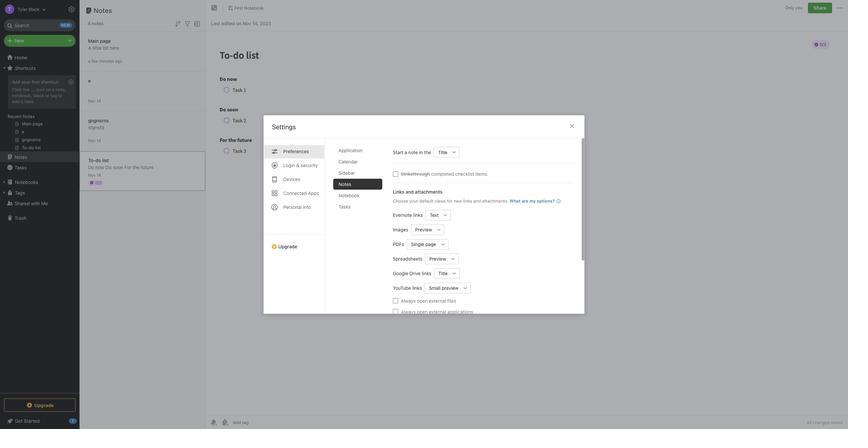 Task type: describe. For each thing, give the bounding box(es) containing it.
settings image
[[68, 5, 76, 13]]

share button
[[809, 3, 833, 13]]

title button for google drive links
[[434, 268, 450, 279]]

last
[[211, 20, 220, 26]]

click the ...
[[12, 87, 35, 92]]

add a reminder image
[[210, 418, 218, 426]]

14,
[[253, 20, 259, 26]]

e
[[88, 78, 91, 83]]

0 horizontal spatial upgrade button
[[4, 399, 76, 412]]

add tag image
[[221, 418, 229, 426]]

to
[[58, 93, 62, 98]]

external for applications
[[429, 309, 446, 314]]

completed
[[432, 171, 454, 177]]

trash
[[15, 215, 26, 221]]

shared with me
[[15, 200, 48, 206]]

stack
[[33, 93, 44, 98]]

a
[[88, 45, 91, 51]]

0 vertical spatial upgrade
[[278, 244, 297, 249]]

notes tab
[[334, 179, 383, 190]]

a inside note list element
[[88, 59, 90, 63]]

nov 14 for gngnsrns
[[88, 138, 101, 143]]

devices
[[283, 176, 300, 182]]

nov inside note window element
[[243, 20, 251, 26]]

always for always open external files
[[401, 298, 416, 304]]

links left text button
[[413, 212, 423, 218]]

first
[[234, 5, 243, 10]]

tasks inside button
[[15, 165, 27, 170]]

1 do from the left
[[88, 164, 94, 170]]

last edited on nov 14, 2023
[[211, 20, 271, 26]]

main
[[88, 38, 99, 44]]

title for google drive links
[[439, 271, 448, 276]]

what
[[510, 198, 521, 204]]

Note Editor text field
[[206, 32, 849, 415]]

shortcut
[[41, 79, 58, 85]]

icon
[[36, 87, 45, 92]]

login
[[283, 162, 295, 168]]

little
[[93, 45, 102, 51]]

apps
[[308, 190, 319, 196]]

tasks tab
[[334, 201, 383, 212]]

spreadsheets
[[393, 256, 423, 262]]

nov 14 for e
[[88, 98, 101, 103]]

upgrade button inside tab list
[[264, 234, 325, 252]]

Choose default view option for Google Drive links field
[[434, 268, 460, 279]]

your for first
[[21, 79, 30, 85]]

a few minutes ago
[[88, 59, 122, 63]]

title button for start a note in the
[[434, 147, 449, 157]]

click
[[12, 87, 22, 92]]

nov down sfgnsfd
[[88, 138, 96, 143]]

list
[[102, 157, 109, 163]]

to-do list do now do soon for the future
[[88, 157, 154, 170]]

note
[[409, 149, 418, 155]]

1 vertical spatial upgrade
[[34, 402, 54, 408]]

security
[[301, 162, 318, 168]]

shared with me link
[[0, 198, 79, 209]]

tasks inside tab
[[339, 204, 351, 210]]

4 notes
[[88, 21, 104, 26]]

links right drive
[[422, 271, 432, 276]]

notes link
[[0, 152, 79, 162]]

tab list for application
[[264, 138, 325, 314]]

on inside icon on a note, notebook, stack or tag to add it here.
[[46, 87, 51, 92]]

Choose default view option for Images field
[[411, 224, 445, 235]]

2 horizontal spatial the
[[424, 149, 431, 155]]

only
[[786, 5, 795, 10]]

small
[[429, 285, 441, 291]]

tag
[[51, 93, 57, 98]]

page for single
[[426, 241, 436, 247]]

in
[[419, 149, 423, 155]]

tree containing home
[[0, 52, 80, 393]]

&
[[296, 162, 300, 168]]

files
[[448, 298, 457, 304]]

single page button
[[407, 239, 438, 249]]

note window element
[[206, 0, 849, 429]]

here
[[110, 45, 119, 51]]

preview
[[442, 285, 459, 291]]

applications
[[448, 309, 474, 314]]

home
[[15, 55, 27, 60]]

default
[[420, 198, 434, 204]]

notebook,
[[12, 93, 32, 98]]

14 for gngnsrns
[[97, 138, 101, 143]]

3 nov 14 from the top
[[88, 173, 101, 178]]

notebooks
[[15, 179, 38, 185]]

tags button
[[0, 187, 79, 198]]

tab list for start a note in the
[[334, 145, 388, 314]]

title for start a note in the
[[438, 149, 448, 155]]

always open external files
[[401, 298, 457, 304]]

notes inside note list element
[[94, 7, 112, 14]]

views
[[435, 198, 446, 204]]

all
[[807, 420, 812, 425]]

saved
[[832, 420, 843, 425]]

youtube
[[393, 285, 411, 291]]

external for files
[[429, 298, 446, 304]]

0 horizontal spatial and
[[406, 189, 414, 195]]

application
[[339, 148, 363, 153]]

icon on a note, notebook, stack or tag to add it here.
[[12, 87, 66, 104]]

your for default
[[410, 198, 419, 204]]

youtube links
[[393, 285, 422, 291]]

preview button for spreadsheets
[[425, 253, 448, 264]]

personal
[[283, 204, 302, 210]]

to-
[[88, 157, 96, 163]]

Start a new note in the body or title. field
[[434, 147, 460, 157]]

soon
[[113, 164, 123, 170]]

preview for spreadsheets
[[430, 256, 446, 262]]

start
[[393, 149, 404, 155]]

future
[[141, 164, 154, 170]]

3 14 from the top
[[97, 173, 101, 178]]

notes inside "notes" tab
[[339, 181, 352, 187]]

the inside tree
[[23, 87, 29, 92]]

preview for images
[[416, 227, 432, 232]]

single page
[[411, 241, 436, 247]]

first notebook button
[[226, 3, 266, 13]]



Task type: vqa. For each thing, say whether or not it's contained in the screenshot.
Useful
no



Task type: locate. For each thing, give the bounding box(es) containing it.
sidebar
[[339, 170, 355, 176]]

2 horizontal spatial a
[[405, 149, 407, 155]]

title
[[438, 149, 448, 155], [439, 271, 448, 276]]

0 vertical spatial upgrade button
[[264, 234, 325, 252]]

1 vertical spatial external
[[429, 309, 446, 314]]

do down list
[[106, 164, 112, 170]]

page inside button
[[426, 241, 436, 247]]

None search field
[[9, 19, 71, 31]]

1 vertical spatial 14
[[97, 138, 101, 143]]

2 do from the left
[[106, 164, 112, 170]]

1 horizontal spatial and
[[474, 198, 481, 204]]

preview up single page
[[416, 227, 432, 232]]

evernote links
[[393, 212, 423, 218]]

0 vertical spatial tasks
[[15, 165, 27, 170]]

14 up 0/3
[[97, 173, 101, 178]]

notes up notes
[[94, 7, 112, 14]]

2 nov 14 from the top
[[88, 138, 101, 143]]

links and attachments
[[393, 189, 443, 195]]

title right in
[[438, 149, 448, 155]]

main page a little bit here
[[88, 38, 119, 51]]

0 horizontal spatial do
[[88, 164, 94, 170]]

external down always open external files
[[429, 309, 446, 314]]

nov up 0/3
[[88, 173, 96, 178]]

2 vertical spatial the
[[133, 164, 140, 170]]

notebook inside "tab"
[[339, 193, 360, 198]]

notes down sidebar
[[339, 181, 352, 187]]

group containing add your first shortcut
[[0, 73, 79, 154]]

group inside tree
[[0, 73, 79, 154]]

title inside start a new note in the body or title. field
[[438, 149, 448, 155]]

tab list containing application
[[334, 145, 388, 314]]

title button down choose default view option for spreadsheets field
[[434, 268, 450, 279]]

expand note image
[[211, 4, 218, 12]]

sidebar tab
[[334, 167, 383, 178]]

shortcuts
[[15, 65, 36, 71]]

1 nov 14 from the top
[[88, 98, 101, 103]]

1 vertical spatial a
[[52, 87, 54, 92]]

1 horizontal spatial page
[[426, 241, 436, 247]]

1 horizontal spatial tab list
[[334, 145, 388, 314]]

note list element
[[80, 0, 206, 429]]

4
[[88, 21, 90, 26]]

tasks button
[[0, 162, 79, 173]]

1 horizontal spatial a
[[88, 59, 90, 63]]

2 open from the top
[[417, 309, 428, 314]]

notes right the recent
[[23, 114, 35, 119]]

evernote
[[393, 212, 412, 218]]

nov left 14,
[[243, 20, 251, 26]]

page up "bit"
[[100, 38, 111, 44]]

2 external from the top
[[429, 309, 446, 314]]

a left note
[[405, 149, 407, 155]]

your up click the ...
[[21, 79, 30, 85]]

0 horizontal spatial tab list
[[264, 138, 325, 314]]

always for always open external applications
[[401, 309, 416, 314]]

me
[[41, 200, 48, 206]]

14 down sfgnsfd
[[97, 138, 101, 143]]

always
[[401, 298, 416, 304], [401, 309, 416, 314]]

add your first shortcut
[[12, 79, 58, 85]]

strikethrough
[[401, 171, 430, 177]]

on
[[236, 20, 242, 26], [46, 87, 51, 92]]

a
[[88, 59, 90, 63], [52, 87, 54, 92], [405, 149, 407, 155]]

close image
[[569, 122, 577, 130]]

1 horizontal spatial upgrade
[[278, 244, 297, 249]]

group
[[0, 73, 79, 154]]

1 horizontal spatial on
[[236, 20, 242, 26]]

1 vertical spatial upgrade button
[[4, 399, 76, 412]]

1 always from the top
[[401, 298, 416, 304]]

2 vertical spatial a
[[405, 149, 407, 155]]

the inside to-do list do now do soon for the future
[[133, 164, 140, 170]]

links right the "new"
[[464, 198, 473, 204]]

0 vertical spatial external
[[429, 298, 446, 304]]

new button
[[4, 35, 76, 47]]

0 vertical spatial notebook
[[244, 5, 264, 10]]

notes up tasks button
[[15, 154, 27, 160]]

trash link
[[0, 213, 79, 223]]

google
[[393, 271, 409, 276]]

preview button
[[411, 224, 434, 235], [425, 253, 448, 264]]

preview inside field
[[416, 227, 432, 232]]

it
[[21, 99, 23, 104]]

shared
[[15, 200, 30, 206]]

1 14 from the top
[[97, 98, 101, 103]]

1 vertical spatial preview button
[[425, 253, 448, 264]]

1 vertical spatial notebook
[[339, 193, 360, 198]]

calendar tab
[[334, 156, 383, 167]]

settings
[[272, 123, 296, 131]]

Select909 checkbox
[[393, 171, 399, 177]]

preferences
[[283, 149, 309, 154]]

upgrade
[[278, 244, 297, 249], [34, 402, 54, 408]]

0 horizontal spatial on
[[46, 87, 51, 92]]

1 vertical spatial your
[[410, 198, 419, 204]]

Search text field
[[9, 19, 71, 31]]

start a note in the
[[393, 149, 431, 155]]

note,
[[56, 87, 66, 92]]

choose
[[393, 198, 408, 204]]

here.
[[24, 99, 35, 104]]

0 vertical spatial a
[[88, 59, 90, 63]]

links down drive
[[413, 285, 422, 291]]

tasks up notebooks
[[15, 165, 27, 170]]

0 vertical spatial and
[[406, 189, 414, 195]]

preview up title field
[[430, 256, 446, 262]]

tasks down notebook "tab"
[[339, 204, 351, 210]]

connected
[[283, 190, 307, 196]]

open for always open external files
[[417, 298, 428, 304]]

2 vertical spatial nov 14
[[88, 173, 101, 178]]

add
[[12, 99, 20, 104]]

notebook right first
[[244, 5, 264, 10]]

few
[[91, 59, 98, 63]]

login & security
[[283, 162, 318, 168]]

on inside note window element
[[236, 20, 242, 26]]

are
[[522, 198, 529, 204]]

expand tags image
[[2, 190, 7, 195]]

page inside the main page a little bit here
[[100, 38, 111, 44]]

personal info
[[283, 204, 311, 210]]

expand notebooks image
[[2, 179, 7, 185]]

1 horizontal spatial do
[[106, 164, 112, 170]]

title button right in
[[434, 147, 449, 157]]

the left ...
[[23, 87, 29, 92]]

tab list containing preferences
[[264, 138, 325, 314]]

text
[[430, 212, 439, 218]]

the
[[23, 87, 29, 92], [424, 149, 431, 155], [133, 164, 140, 170]]

0 vertical spatial title
[[438, 149, 448, 155]]

title inside title field
[[439, 271, 448, 276]]

1 vertical spatial always
[[401, 309, 416, 314]]

small preview
[[429, 285, 459, 291]]

nov 14 up 0/3
[[88, 173, 101, 178]]

info
[[303, 204, 311, 210]]

sfgnsfd
[[88, 124, 104, 130]]

notebook tab
[[334, 190, 383, 201]]

0 horizontal spatial tasks
[[15, 165, 27, 170]]

my
[[530, 198, 536, 204]]

ago
[[115, 59, 122, 63]]

Choose default view option for PDFs field
[[407, 239, 449, 249]]

nov 14 up gngnsrns
[[88, 98, 101, 103]]

items.
[[476, 171, 489, 177]]

0 vertical spatial preview
[[416, 227, 432, 232]]

for
[[447, 198, 453, 204]]

external up always open external applications
[[429, 298, 446, 304]]

1 external from the top
[[429, 298, 446, 304]]

nov down e
[[88, 98, 96, 103]]

1 vertical spatial preview
[[430, 256, 446, 262]]

a inside icon on a note, notebook, stack or tag to add it here.
[[52, 87, 54, 92]]

14 up gngnsrns
[[97, 98, 101, 103]]

page right single at the bottom of page
[[426, 241, 436, 247]]

0 vertical spatial 14
[[97, 98, 101, 103]]

gngnsrns
[[88, 118, 109, 123]]

always right always open external applications checkbox
[[401, 309, 416, 314]]

first notebook
[[234, 5, 264, 10]]

on right edited
[[236, 20, 242, 26]]

title up small preview button at the bottom of page
[[439, 271, 448, 276]]

0 vertical spatial preview button
[[411, 224, 434, 235]]

shortcuts button
[[0, 63, 79, 73]]

notes
[[92, 21, 104, 26]]

1 horizontal spatial notebook
[[339, 193, 360, 198]]

2 always from the top
[[401, 309, 416, 314]]

pdfs
[[393, 241, 404, 247]]

open down always open external files
[[417, 309, 428, 314]]

what are my options?
[[510, 198, 555, 204]]

the right for
[[133, 164, 140, 170]]

1 vertical spatial page
[[426, 241, 436, 247]]

and left attachments.
[[474, 198, 481, 204]]

drive
[[410, 271, 421, 276]]

0 vertical spatial your
[[21, 79, 30, 85]]

Always open external files checkbox
[[393, 298, 399, 303]]

changes
[[813, 420, 830, 425]]

links
[[393, 189, 405, 195]]

1 open from the top
[[417, 298, 428, 304]]

with
[[31, 200, 40, 206]]

preview
[[416, 227, 432, 232], [430, 256, 446, 262]]

0 vertical spatial page
[[100, 38, 111, 44]]

a left few
[[88, 59, 90, 63]]

the right in
[[424, 149, 431, 155]]

edited
[[222, 20, 235, 26]]

now
[[95, 164, 104, 170]]

a up tag
[[52, 87, 54, 92]]

14
[[97, 98, 101, 103], [97, 138, 101, 143], [97, 173, 101, 178]]

your down links and attachments
[[410, 198, 419, 204]]

14 for e
[[97, 98, 101, 103]]

tab list
[[264, 138, 325, 314], [334, 145, 388, 314]]

bit
[[103, 45, 109, 51]]

images
[[393, 227, 409, 232]]

preview inside choose default view option for spreadsheets field
[[430, 256, 446, 262]]

Choose default view option for Spreadsheets field
[[425, 253, 459, 264]]

always right always open external files option
[[401, 298, 416, 304]]

calendar
[[339, 159, 358, 164]]

1 horizontal spatial tasks
[[339, 204, 351, 210]]

1 horizontal spatial the
[[133, 164, 140, 170]]

do
[[96, 157, 101, 163]]

page for main
[[100, 38, 111, 44]]

0 horizontal spatial upgrade
[[34, 402, 54, 408]]

notebooks link
[[0, 177, 79, 187]]

checklist
[[456, 171, 475, 177]]

preview button for images
[[411, 224, 434, 235]]

2 14 from the top
[[97, 138, 101, 143]]

notes inside notes link
[[15, 154, 27, 160]]

minutes
[[99, 59, 114, 63]]

preview button down choose default view option for pdfs field
[[425, 253, 448, 264]]

Always open external applications checkbox
[[393, 309, 399, 314]]

Choose default view option for Evernote links field
[[426, 210, 451, 220]]

strikethrough completed checklist items.
[[401, 171, 489, 177]]

Choose default view option for YouTube links field
[[425, 283, 471, 293]]

preview button up single page button
[[411, 224, 434, 235]]

notebook up 'tasks' tab
[[339, 193, 360, 198]]

tree
[[0, 52, 80, 393]]

1 vertical spatial nov 14
[[88, 138, 101, 143]]

0 horizontal spatial page
[[100, 38, 111, 44]]

1 horizontal spatial your
[[410, 198, 419, 204]]

notebook inside button
[[244, 5, 264, 10]]

1 vertical spatial title button
[[434, 268, 450, 279]]

external
[[429, 298, 446, 304], [429, 309, 446, 314]]

1 vertical spatial open
[[417, 309, 428, 314]]

google drive links
[[393, 271, 432, 276]]

open for always open external applications
[[417, 309, 428, 314]]

small preview button
[[425, 283, 461, 293]]

0 vertical spatial the
[[23, 87, 29, 92]]

open up always open external applications
[[417, 298, 428, 304]]

1 vertical spatial tasks
[[339, 204, 351, 210]]

0 horizontal spatial your
[[21, 79, 30, 85]]

0 vertical spatial nov 14
[[88, 98, 101, 103]]

0 vertical spatial title button
[[434, 147, 449, 157]]

attachments
[[415, 189, 443, 195]]

nov 14 down sfgnsfd
[[88, 138, 101, 143]]

new
[[454, 198, 462, 204]]

1 vertical spatial the
[[424, 149, 431, 155]]

recent
[[8, 114, 22, 119]]

0 vertical spatial always
[[401, 298, 416, 304]]

0 vertical spatial on
[[236, 20, 242, 26]]

0 horizontal spatial the
[[23, 87, 29, 92]]

share
[[814, 5, 827, 11]]

1 vertical spatial title
[[439, 271, 448, 276]]

new
[[15, 38, 24, 43]]

do down to-
[[88, 164, 94, 170]]

gngnsrns sfgnsfd
[[88, 118, 109, 130]]

all changes saved
[[807, 420, 843, 425]]

always open external applications
[[401, 309, 474, 314]]

1 horizontal spatial upgrade button
[[264, 234, 325, 252]]

0 horizontal spatial notebook
[[244, 5, 264, 10]]

2 vertical spatial 14
[[97, 173, 101, 178]]

and right links
[[406, 189, 414, 195]]

you
[[796, 5, 803, 10]]

1 vertical spatial on
[[46, 87, 51, 92]]

1 vertical spatial and
[[474, 198, 481, 204]]

application tab
[[334, 145, 383, 156]]

on up or
[[46, 87, 51, 92]]

0 vertical spatial open
[[417, 298, 428, 304]]

0 horizontal spatial a
[[52, 87, 54, 92]]



